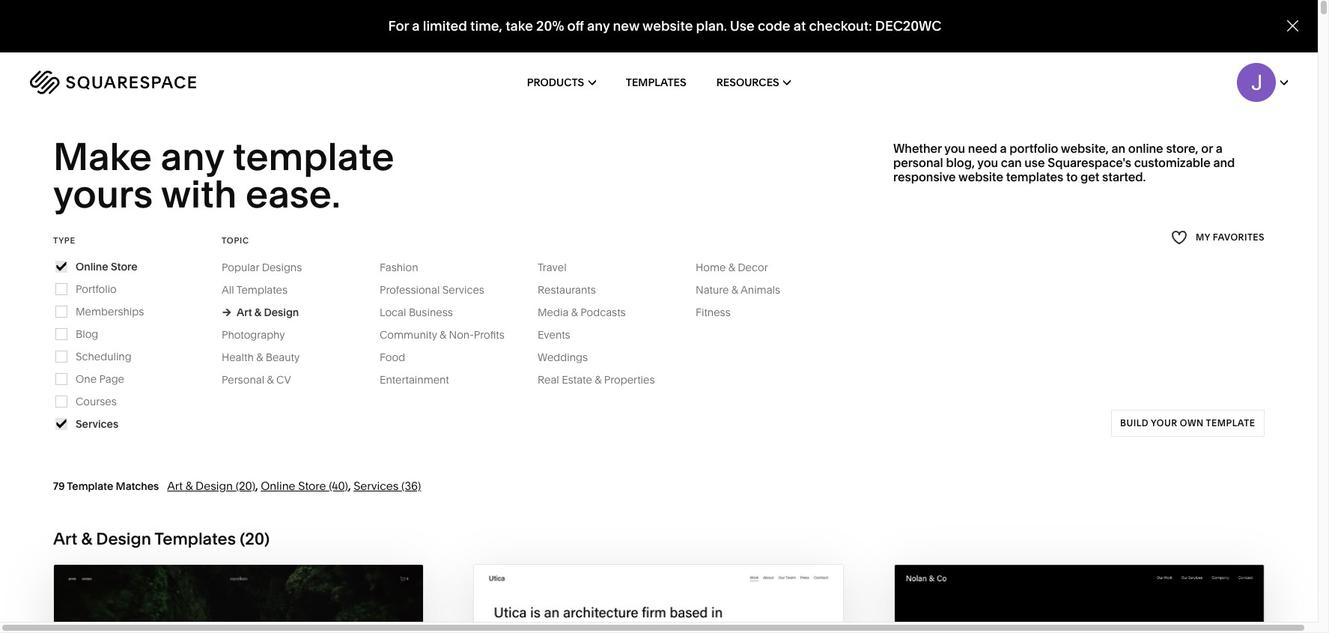 Task type: locate. For each thing, give the bounding box(es) containing it.
2 horizontal spatial design
[[264, 306, 299, 319]]

all templates link
[[222, 283, 303, 297]]

real estate & properties link
[[538, 373, 670, 386]]

1 horizontal spatial template
[[1207, 417, 1256, 428]]

0 horizontal spatial any
[[161, 133, 224, 180]]

online up portfolio at the left of the page
[[76, 260, 108, 273]]

2 horizontal spatial a
[[1216, 141, 1223, 156]]

nature & animals
[[696, 283, 781, 297]]

own
[[1181, 417, 1205, 428]]

1 horizontal spatial online
[[261, 479, 296, 493]]

1 horizontal spatial website
[[959, 169, 1004, 184]]

professional services link
[[380, 283, 500, 297]]

memberships
[[76, 305, 144, 318]]

1 horizontal spatial ,
[[348, 479, 351, 493]]

& right media
[[571, 306, 578, 319]]

design for art & design templates ( 20 )
[[96, 529, 151, 549]]

popular designs link
[[222, 261, 317, 274]]

0 horizontal spatial you
[[945, 141, 966, 156]]

& for art & design templates ( 20 )
[[81, 529, 92, 549]]

restaurants link
[[538, 283, 611, 297]]

local
[[380, 306, 406, 319]]

& down template
[[81, 529, 92, 549]]

& for art & design
[[255, 306, 262, 319]]

2 horizontal spatial art
[[237, 306, 252, 319]]

food
[[380, 350, 405, 364]]

1 horizontal spatial services
[[354, 479, 399, 493]]

nolan image
[[895, 565, 1265, 633]]

your
[[1152, 417, 1178, 428]]

my favorites link
[[1172, 228, 1265, 248]]

& right home
[[729, 261, 736, 274]]

0 vertical spatial website
[[642, 17, 693, 35]]

checkout:
[[809, 17, 872, 35]]

nature
[[696, 283, 729, 297]]

a
[[412, 17, 420, 35], [1001, 141, 1007, 156], [1216, 141, 1223, 156]]

1 vertical spatial design
[[196, 479, 233, 493]]

make
[[53, 133, 152, 180]]

art & design
[[237, 306, 299, 319]]

events
[[538, 328, 571, 341]]

website down need
[[959, 169, 1004, 184]]

personal
[[222, 373, 265, 386]]

you left can
[[978, 155, 999, 170]]

1 vertical spatial art
[[167, 479, 183, 493]]

1 , from the left
[[255, 479, 258, 493]]

whether
[[894, 141, 942, 156]]

1 vertical spatial website
[[959, 169, 1004, 184]]

yours
[[53, 171, 153, 218]]

a right for
[[412, 17, 420, 35]]

whether you need a portfolio website, an online store, or a personal blog, you can use squarespace's customizable and responsive website templates to get started.
[[894, 141, 1236, 184]]

templates
[[1007, 169, 1064, 184]]

&
[[729, 261, 736, 274], [732, 283, 739, 297], [255, 306, 262, 319], [571, 306, 578, 319], [440, 328, 447, 341], [256, 350, 263, 364], [267, 373, 274, 386], [595, 373, 602, 386], [186, 479, 193, 493], [81, 529, 92, 549]]

store left (40)
[[298, 479, 326, 493]]

website
[[642, 17, 693, 35], [959, 169, 1004, 184]]

& for home & decor
[[729, 261, 736, 274]]

0 vertical spatial templates
[[626, 76, 687, 89]]

for a limited time, take 20% off any new website plan. use code at checkout: dec20wc
[[388, 17, 942, 35]]

0 horizontal spatial store
[[111, 260, 138, 273]]

, left online store (40) link
[[255, 479, 258, 493]]

store up portfolio at the left of the page
[[111, 260, 138, 273]]

& for media & podcasts
[[571, 306, 578, 319]]

art for art & design templates ( 20 )
[[53, 529, 77, 549]]

store
[[111, 260, 138, 273], [298, 479, 326, 493]]

resources button
[[717, 52, 791, 112]]

type
[[53, 235, 76, 246]]

(40)
[[329, 479, 348, 493]]

online
[[76, 260, 108, 273], [261, 479, 296, 493]]

utica image
[[474, 565, 844, 633]]

, left services (36) link
[[348, 479, 351, 493]]

community & non-profits link
[[380, 328, 520, 341]]

you left need
[[945, 141, 966, 156]]

templates left (
[[155, 529, 236, 549]]

services
[[443, 283, 485, 297], [76, 417, 118, 431], [354, 479, 399, 493]]

blog,
[[947, 155, 975, 170]]

courses
[[76, 395, 117, 408]]

squarespace logo link
[[30, 70, 282, 94]]

2 horizontal spatial services
[[443, 283, 485, 297]]

2 , from the left
[[348, 479, 351, 493]]

art down 79
[[53, 529, 77, 549]]

website right new
[[642, 17, 693, 35]]

templates down popular designs
[[236, 283, 288, 297]]

portfolio
[[1010, 141, 1059, 156]]

0 vertical spatial online
[[76, 260, 108, 273]]

products button
[[527, 52, 596, 112]]

a right or
[[1216, 141, 1223, 156]]

use
[[730, 17, 755, 35]]

2 vertical spatial design
[[96, 529, 151, 549]]

0 vertical spatial design
[[264, 306, 299, 319]]

& left cv
[[267, 373, 274, 386]]

products
[[527, 76, 584, 89]]

0 vertical spatial art
[[237, 306, 252, 319]]

off
[[567, 17, 584, 35]]

events link
[[538, 328, 586, 341]]

podcasts
[[581, 306, 626, 319]]

community & non-profits
[[380, 328, 505, 341]]

templates down for a limited time, take 20% off any new website plan. use code at checkout: dec20wc
[[626, 76, 687, 89]]

0 horizontal spatial ,
[[255, 479, 258, 493]]

restaurants
[[538, 283, 596, 297]]

health
[[222, 350, 254, 364]]

design down matches
[[96, 529, 151, 549]]

online right (20)
[[261, 479, 296, 493]]

& right matches
[[186, 479, 193, 493]]

services down courses
[[76, 417, 118, 431]]

2 vertical spatial art
[[53, 529, 77, 549]]

art right matches
[[167, 479, 183, 493]]

design
[[264, 306, 299, 319], [196, 479, 233, 493], [96, 529, 151, 549]]

art & design link
[[222, 306, 299, 319]]

fashion
[[380, 261, 418, 274]]

personal & cv
[[222, 373, 291, 386]]

customizable
[[1135, 155, 1211, 170]]

& left the non-
[[440, 328, 447, 341]]

art for art & design
[[237, 306, 252, 319]]

1 horizontal spatial any
[[587, 17, 610, 35]]

online store (40) link
[[261, 479, 348, 493]]

templates
[[626, 76, 687, 89], [236, 283, 288, 297], [155, 529, 236, 549]]

0 horizontal spatial services
[[76, 417, 118, 431]]

real estate & properties
[[538, 373, 655, 386]]

design down all templates link
[[264, 306, 299, 319]]

personal
[[894, 155, 944, 170]]

0 horizontal spatial art
[[53, 529, 77, 549]]

topic
[[222, 235, 249, 246]]

services up business on the left
[[443, 283, 485, 297]]

2 vertical spatial templates
[[155, 529, 236, 549]]

1 vertical spatial any
[[161, 133, 224, 180]]

0 vertical spatial store
[[111, 260, 138, 273]]

squarespace logo image
[[30, 70, 196, 94]]

art
[[237, 306, 252, 319], [167, 479, 183, 493], [53, 529, 77, 549]]

1 horizontal spatial you
[[978, 155, 999, 170]]

& for personal & cv
[[267, 373, 274, 386]]

0 horizontal spatial design
[[96, 529, 151, 549]]

health & beauty
[[222, 350, 300, 364]]

design left (20)
[[196, 479, 233, 493]]

popular
[[222, 261, 259, 274]]

1 vertical spatial services
[[76, 417, 118, 431]]

and
[[1214, 155, 1236, 170]]

& right nature
[[732, 283, 739, 297]]

& right health
[[256, 350, 263, 364]]

services left (36) at left
[[354, 479, 399, 493]]

& up photography link
[[255, 306, 262, 319]]

limited
[[423, 17, 467, 35]]

1 vertical spatial template
[[1207, 417, 1256, 428]]

1 horizontal spatial design
[[196, 479, 233, 493]]

art up "photography"
[[237, 306, 252, 319]]

food link
[[380, 350, 420, 364]]

0 vertical spatial template
[[233, 133, 394, 180]]

template inside make any template yours with ease.
[[233, 133, 394, 180]]

a right need
[[1001, 141, 1007, 156]]

1 horizontal spatial art
[[167, 479, 183, 493]]

0 horizontal spatial template
[[233, 133, 394, 180]]

1 horizontal spatial store
[[298, 479, 326, 493]]

photography link
[[222, 328, 300, 341]]



Task type: describe. For each thing, give the bounding box(es) containing it.
entertainment
[[380, 373, 449, 386]]

art & design (20) link
[[167, 479, 255, 493]]

template inside button
[[1207, 417, 1256, 428]]

an
[[1112, 141, 1126, 156]]

make any template yours with ease. main content
[[0, 0, 1330, 633]]

art & design templates ( 20 )
[[53, 529, 270, 549]]

all
[[222, 283, 234, 297]]

0 vertical spatial services
[[443, 283, 485, 297]]

plan.
[[696, 17, 727, 35]]

professional
[[380, 283, 440, 297]]

home
[[696, 261, 726, 274]]

0 vertical spatial any
[[587, 17, 610, 35]]

my favorites
[[1196, 232, 1265, 243]]

& for art & design (20) , online store (40) , services (36)
[[186, 479, 193, 493]]

any inside make any template yours with ease.
[[161, 133, 224, 180]]

store,
[[1167, 141, 1199, 156]]

services (36) link
[[354, 479, 421, 493]]

(36)
[[402, 479, 421, 493]]

design for art & design (20) , online store (40) , services (36)
[[196, 479, 233, 493]]

animals
[[741, 283, 781, 297]]

real
[[538, 373, 559, 386]]

my
[[1196, 232, 1211, 243]]

1 vertical spatial store
[[298, 479, 326, 493]]

local business link
[[380, 306, 468, 319]]

weddings link
[[538, 350, 603, 364]]

new
[[613, 17, 639, 35]]

& for community & non-profits
[[440, 328, 447, 341]]

art for art & design (20) , online store (40) , services (36)
[[167, 479, 183, 493]]

& for health & beauty
[[256, 350, 263, 364]]

build
[[1121, 417, 1150, 428]]

resources
[[717, 76, 780, 89]]

20%
[[536, 17, 564, 35]]

community
[[380, 328, 437, 341]]

responsive
[[894, 169, 956, 184]]

fitness link
[[696, 306, 746, 319]]

get
[[1081, 169, 1100, 184]]

mycelium image
[[54, 565, 424, 633]]

scheduling
[[76, 350, 132, 363]]

1 vertical spatial templates
[[236, 283, 288, 297]]

fitness
[[696, 306, 731, 319]]

& right 'estate'
[[595, 373, 602, 386]]

time,
[[470, 17, 502, 35]]

non-
[[449, 328, 474, 341]]

0 horizontal spatial online
[[76, 260, 108, 273]]

home & decor
[[696, 261, 768, 274]]

templates link
[[626, 52, 687, 112]]

)
[[264, 529, 270, 549]]

need
[[969, 141, 998, 156]]

popular designs
[[222, 261, 302, 274]]

started.
[[1103, 169, 1147, 184]]

media & podcasts link
[[538, 306, 641, 319]]

build your own template button
[[1112, 410, 1265, 437]]

profits
[[474, 328, 505, 341]]

home & decor link
[[696, 261, 783, 274]]

with
[[161, 171, 237, 218]]

favorites
[[1213, 232, 1265, 243]]

travel
[[538, 261, 567, 274]]

design for art & design
[[264, 306, 299, 319]]

website inside whether you need a portfolio website, an online store, or a personal blog, you can use squarespace's customizable and responsive website templates to get started.
[[959, 169, 1004, 184]]

business
[[409, 306, 453, 319]]

0 horizontal spatial website
[[642, 17, 693, 35]]

make any template yours with ease.
[[53, 133, 403, 218]]

2 vertical spatial services
[[354, 479, 399, 493]]

properties
[[604, 373, 655, 386]]

template
[[67, 479, 113, 493]]

cv
[[276, 373, 291, 386]]

for
[[388, 17, 409, 35]]

portfolio
[[76, 282, 117, 296]]

79
[[53, 479, 65, 493]]

blog
[[76, 327, 98, 341]]

online store
[[76, 260, 138, 273]]

fashion link
[[380, 261, 433, 274]]

1 vertical spatial online
[[261, 479, 296, 493]]

local business
[[380, 306, 453, 319]]

take
[[505, 17, 533, 35]]

professional services
[[380, 283, 485, 297]]

20
[[245, 529, 264, 549]]

build your own template
[[1121, 417, 1256, 428]]

1 horizontal spatial a
[[1001, 141, 1007, 156]]

travel link
[[538, 261, 582, 274]]

one
[[76, 372, 97, 386]]

art & design (20) , online store (40) , services (36)
[[167, 479, 421, 493]]

all templates
[[222, 283, 288, 297]]

decor
[[738, 261, 768, 274]]

squarespace's
[[1048, 155, 1132, 170]]

health & beauty link
[[222, 350, 315, 364]]

online
[[1129, 141, 1164, 156]]

& for nature & animals
[[732, 283, 739, 297]]

one page
[[76, 372, 124, 386]]

matches
[[116, 479, 159, 493]]

designs
[[262, 261, 302, 274]]

media
[[538, 306, 569, 319]]

0 horizontal spatial a
[[412, 17, 420, 35]]



Task type: vqa. For each thing, say whether or not it's contained in the screenshot.
& related to Personal & CV
yes



